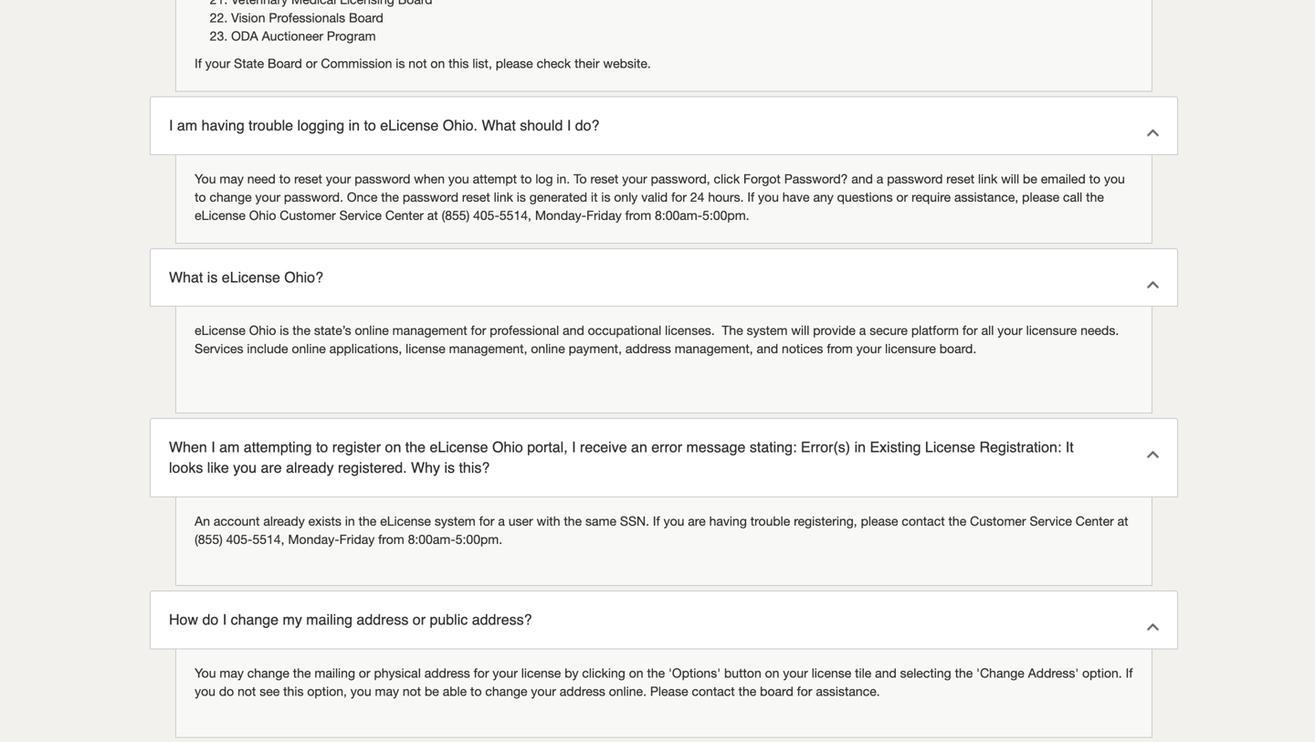 Task type: vqa. For each thing, say whether or not it's contained in the screenshot.


Task type: describe. For each thing, give the bounding box(es) containing it.
address up physical
[[357, 612, 409, 628]]

if inside the if you do not see this option, you may not be able to change your address online. please contact the board for assistance.
[[1126, 666, 1133, 681]]

like
[[207, 460, 229, 476]]

check
[[537, 56, 571, 71]]

2 management, from the left
[[675, 341, 753, 356]]

for inside the if you do not see this option, you may not be able to change your address online. please contact the board for assistance.
[[797, 684, 812, 699]]

. for password,
[[746, 208, 750, 223]]

register
[[332, 439, 381, 456]]

call
[[1063, 189, 1083, 204]]

how
[[169, 612, 198, 628]]

attempting
[[244, 439, 312, 456]]

5:00pm inside an account already exists in the elicense system for a user with the same ssn. if you are having trouble registering, please contact the customer service center at (855) 405-5514, monday-friday from 8:00am-5:00pm
[[456, 532, 499, 547]]

password down when
[[403, 189, 459, 204]]

you right the emailed
[[1104, 171, 1125, 186]]

by
[[565, 666, 579, 681]]

management
[[392, 323, 467, 338]]

your inside the if you do not see this option, you may not be able to change your address online. please contact the board for assistance.
[[531, 684, 556, 699]]

1 horizontal spatial online
[[355, 323, 389, 338]]

the down license
[[949, 514, 967, 529]]

elicense left the "ohio?"
[[222, 269, 280, 286]]

5514, inside an account already exists in the elicense system for a user with the same ssn. if you are having trouble registering, please contact the customer service center at (855) 405-5514, monday-friday from 8:00am-5:00pm
[[253, 532, 285, 547]]

2 horizontal spatial license
[[812, 666, 852, 681]]

at inside an account already exists in the elicense system for a user with the same ssn. if you are having trouble registering, please contact the customer service center at (855) 405-5514, monday-friday from 8:00am-5:00pm
[[1118, 514, 1129, 529]]

not right the commission
[[409, 56, 427, 71]]

a inside an account already exists in the elicense system for a user with the same ssn. if you are having trouble registering, please contact the customer service center at (855) 405-5514, monday-friday from 8:00am-5:00pm
[[498, 514, 505, 529]]

professional
[[490, 323, 559, 338]]

services
[[195, 341, 243, 356]]

the right "with"
[[564, 514, 582, 529]]

ohio inside elicense ohio is the state's online management for professional and occupational licenses.  the system will provide a secure platform for all your licensure needs. services include online applications, license management, online payment, address management, and notices from your licensure board.
[[249, 323, 276, 338]]

the inside when i am attempting to register on the elicense ohio portal, i receive an error message stating: error(s) in existing license registration: it looks like you are already registered. why is this?
[[405, 439, 426, 456]]

service inside you may need to reset your password when you attempt to log in. to reset your password, click forgot password? and a password reset link will be emailed to you to change your password. once the password reset link is generated it is only valid for 24 hours. if you have any questions or require assistance, please call the elicense ohio customer service center at (855) 405-5514, monday-friday from 8:00am-5:00pm
[[339, 208, 382, 223]]

receive
[[580, 439, 627, 456]]

or left physical
[[359, 666, 370, 681]]

website.
[[603, 56, 651, 71]]

the inside elicense ohio is the state's online management for professional and occupational licenses.  the system will provide a secure platform for all your licensure needs. services include online applications, license management, online payment, address management, and notices from your licensure board.
[[293, 323, 311, 338]]

the up please
[[647, 666, 665, 681]]

registration:
[[980, 439, 1062, 456]]

friday inside an account already exists in the elicense system for a user with the same ssn. if you are having trouble registering, please contact the customer service center at (855) 405-5514, monday-friday from 8:00am-5:00pm
[[339, 532, 375, 547]]

why
[[411, 460, 440, 476]]

option.
[[1082, 666, 1122, 681]]

and left notices
[[757, 341, 778, 356]]

include
[[247, 341, 288, 356]]

0 vertical spatial having
[[201, 117, 245, 134]]

you inside an account already exists in the elicense system for a user with the same ssn. if you are having trouble registering, please contact the customer service center at (855) 405-5514, monday-friday from 8:00am-5:00pm
[[664, 514, 685, 529]]

their
[[575, 56, 600, 71]]

online.
[[609, 684, 647, 699]]

be inside you may need to reset your password when you attempt to log in. to reset your password, click forgot password? and a password reset link will be emailed to you to change your password. once the password reset link is generated it is only valid for 24 hours. if you have any questions or require assistance, please call the elicense ohio customer service center at (855) 405-5514, monday-friday from 8:00am-5:00pm
[[1023, 171, 1038, 186]]

exists
[[308, 514, 342, 529]]

(855) inside you may need to reset your password when you attempt to log in. to reset your password, click forgot password? and a password reset link will be emailed to you to change your password. once the password reset link is generated it is only valid for 24 hours. if you have any questions or require assistance, please call the elicense ohio customer service center at (855) 405-5514, monday-friday from 8:00am-5:00pm
[[442, 208, 470, 223]]

with
[[537, 514, 560, 529]]

in inside when i am attempting to register on the elicense ohio portal, i receive an error message stating: error(s) in existing license registration: it looks like you are already registered. why is this?
[[855, 439, 866, 456]]

for left all on the right of the page
[[963, 323, 978, 338]]

user
[[509, 514, 533, 529]]

valid
[[641, 189, 668, 204]]

board
[[760, 684, 794, 699]]

ssn.
[[620, 514, 649, 529]]

hours.
[[708, 189, 744, 204]]

a inside elicense ohio is the state's online management for professional and occupational licenses.  the system will provide a secure platform for all your licensure needs. services include online applications, license management, online payment, address management, and notices from your licensure board.
[[859, 323, 866, 338]]

contact inside an account already exists in the elicense system for a user with the same ssn. if you are having trouble registering, please contact the customer service center at (855) 405-5514, monday-friday from 8:00am-5:00pm
[[902, 514, 945, 529]]

existing
[[870, 439, 921, 456]]

from inside you may need to reset your password when you attempt to log in. to reset your password, click forgot password? and a password reset link will be emailed to you to change your password. once the password reset link is generated it is only valid for 24 hours. if you have any questions or require assistance, please call the elicense ohio customer service center at (855) 405-5514, monday-friday from 8:00am-5:00pm
[[625, 208, 651, 223]]

when
[[169, 439, 207, 456]]

board inside vision professionals board oda auctioneer program
[[349, 10, 384, 25]]

friday inside you may need to reset your password when you attempt to log in. to reset your password, click forgot password? and a password reset link will be emailed to you to change your password. once the password reset link is generated it is only valid for 24 hours. if you have any questions or require assistance, please call the elicense ohio customer service center at (855) 405-5514, monday-friday from 8:00am-5:00pm
[[587, 208, 622, 223]]

system inside an account already exists in the elicense system for a user with the same ssn. if you are having trouble registering, please contact the customer service center at (855) 405-5514, monday-friday from 8:00am-5:00pm
[[435, 514, 476, 529]]

please
[[650, 684, 688, 699]]

. for you
[[499, 532, 502, 547]]

you right when
[[448, 171, 469, 186]]

ohio?
[[284, 269, 323, 286]]

0 vertical spatial link
[[978, 171, 998, 186]]

system inside elicense ohio is the state's online management for professional and occupational licenses.  the system will provide a secure platform for all your licensure needs. services include online applications, license management, online payment, address management, and notices from your licensure board.
[[747, 323, 788, 338]]

you may need to reset your password when you attempt to log in. to reset your password, click forgot password? and a password reset link will be emailed to you to change your password. once the password reset link is generated it is only valid for 24 hours. if you have any questions or require assistance, please call the elicense ohio customer service center at (855) 405-5514, monday-friday from 8:00am-5:00pm
[[195, 171, 1125, 223]]

when
[[414, 171, 445, 186]]

reset up the assistance,
[[947, 171, 975, 186]]

405- inside an account already exists in the elicense system for a user with the same ssn. if you are having trouble registering, please contact the customer service center at (855) 405-5514, monday-friday from 8:00am-5:00pm
[[226, 532, 253, 547]]

auctioneer
[[262, 28, 323, 43]]

the right once at the top
[[381, 189, 399, 204]]

1 vertical spatial licensure
[[885, 341, 936, 356]]

the left 'change
[[955, 666, 973, 681]]

needs.
[[1081, 323, 1119, 338]]

option,
[[307, 684, 347, 699]]

address'
[[1028, 666, 1079, 681]]

you down forgot
[[758, 189, 779, 204]]

have
[[783, 189, 810, 204]]

attempt
[[473, 171, 517, 186]]

and inside you may need to reset your password when you attempt to log in. to reset your password, click forgot password? and a password reset link will be emailed to you to change your password. once the password reset link is generated it is only valid for 24 hours. if you have any questions or require assistance, please call the elicense ohio customer service center at (855) 405-5514, monday-friday from 8:00am-5:00pm
[[852, 171, 873, 186]]

questions
[[837, 189, 893, 204]]

see
[[260, 684, 280, 699]]

secure
[[870, 323, 908, 338]]

change up see
[[247, 666, 289, 681]]

ohio inside when i am attempting to register on the elicense ohio portal, i receive an error message stating: error(s) in existing license registration: it looks like you are already registered. why is this?
[[492, 439, 523, 456]]

1 vertical spatial board
[[268, 56, 302, 71]]

selecting
[[900, 666, 951, 681]]

need
[[247, 171, 276, 186]]

change inside you may need to reset your password when you attempt to log in. to reset your password, click forgot password? and a password reset link will be emailed to you to change your password. once the password reset link is generated it is only valid for 24 hours. if you have any questions or require assistance, please call the elicense ohio customer service center at (855) 405-5514, monday-friday from 8:00am-5:00pm
[[210, 189, 252, 204]]

5514, inside you may need to reset your password when you attempt to log in. to reset your password, click forgot password? and a password reset link will be emailed to you to change your password. once the password reset link is generated it is only valid for 24 hours. if you have any questions or require assistance, please call the elicense ohio customer service center at (855) 405-5514, monday-friday from 8:00am-5:00pm
[[500, 208, 532, 223]]

on up board
[[765, 666, 780, 681]]

when i am attempting to register on the elicense ohio portal, i receive an error message stating: error(s) in existing license registration: it looks like you are already registered. why is this?
[[169, 439, 1074, 476]]

you may change the mailing or physical address for your license by clicking on the 'options' button on your license tile and selecting the 'change address' option.
[[195, 666, 1126, 681]]

how do i change my mailing address or public address?
[[169, 612, 532, 628]]

405- inside you may need to reset your password when you attempt to log in. to reset your password, click forgot password? and a password reset link will be emailed to you to change your password. once the password reset link is generated it is only valid for 24 hours. if you have any questions or require assistance, please call the elicense ohio customer service center at (855) 405-5514, monday-friday from 8:00am-5:00pm
[[473, 208, 500, 223]]

reset down "attempt"
[[462, 189, 490, 204]]

tile
[[855, 666, 872, 681]]

0 horizontal spatial online
[[292, 341, 326, 356]]

this?
[[459, 460, 490, 476]]

if inside an account already exists in the elicense system for a user with the same ssn. if you are having trouble registering, please contact the customer service center at (855) 405-5514, monday-friday from 8:00am-5:00pm
[[653, 514, 660, 529]]

account
[[214, 514, 260, 529]]

elicense ohio is the state's online management for professional and occupational licenses.  the system will provide a secure platform for all your licensure needs. services include online applications, license management, online payment, address management, and notices from your licensure board.
[[195, 323, 1123, 356]]

and up payment,
[[563, 323, 584, 338]]

what is elicense ohio?
[[169, 269, 323, 286]]

password up once at the top
[[355, 171, 410, 186]]

address inside the if you do not see this option, you may not be able to change your address online. please contact the board for assistance.
[[560, 684, 605, 699]]

0 vertical spatial please
[[496, 56, 533, 71]]

if left state
[[195, 56, 202, 71]]

for down the address?
[[474, 666, 489, 681]]

ohio inside you may need to reset your password when you attempt to log in. to reset your password, click forgot password? and a password reset link will be emailed to you to change your password. once the password reset link is generated it is only valid for 24 hours. if you have any questions or require assistance, please call the elicense ohio customer service center at (855) 405-5514, monday-friday from 8:00am-5:00pm
[[249, 208, 276, 223]]

an
[[631, 439, 647, 456]]

able
[[443, 684, 467, 699]]

on up online.
[[629, 666, 644, 681]]

any
[[813, 189, 834, 204]]

or inside you may need to reset your password when you attempt to log in. to reset your password, click forgot password? and a password reset link will be emailed to you to change your password. once the password reset link is generated it is only valid for 24 hours. if you have any questions or require assistance, please call the elicense ohio customer service center at (855) 405-5514, monday-friday from 8:00am-5:00pm
[[897, 189, 908, 204]]

physical
[[374, 666, 421, 681]]

if you do not see this option, you may not be able to change your address online. please contact the board for assistance.
[[195, 666, 1133, 699]]

not down physical
[[403, 684, 421, 699]]

center inside you may need to reset your password when you attempt to log in. to reset your password, click forgot password? and a password reset link will be emailed to you to change your password. once the password reset link is generated it is only valid for 24 hours. if you have any questions or require assistance, please call the elicense ohio customer service center at (855) 405-5514, monday-friday from 8:00am-5:00pm
[[385, 208, 424, 223]]

you inside when i am attempting to register on the elicense ohio portal, i receive an error message stating: error(s) in existing license registration: it looks like you are already registered. why is this?
[[233, 460, 257, 476]]

state's
[[314, 323, 351, 338]]

an account already exists in the elicense system for a user with the same ssn. if you are having trouble registering, please contact the customer service center at (855) 405-5514, monday-friday from 8:00am-5:00pm
[[195, 514, 1129, 547]]

if inside you may need to reset your password when you attempt to log in. to reset your password, click forgot password? and a password reset link will be emailed to you to change your password. once the password reset link is generated it is only valid for 24 hours. if you have any questions or require assistance, please call the elicense ohio customer service center at (855) 405-5514, monday-friday from 8:00am-5:00pm
[[748, 189, 755, 204]]

an
[[195, 514, 210, 529]]

0 vertical spatial licensure
[[1026, 323, 1077, 338]]

registered.
[[338, 460, 407, 476]]

having inside an account already exists in the elicense system for a user with the same ssn. if you are having trouble registering, please contact the customer service center at (855) 405-5514, monday-friday from 8:00am-5:00pm
[[709, 514, 747, 529]]

reset up it
[[590, 171, 619, 186]]

notices
[[782, 341, 823, 356]]

on inside when i am attempting to register on the elicense ohio portal, i receive an error message stating: error(s) in existing license registration: it looks like you are already registered. why is this?
[[385, 439, 401, 456]]

1 vertical spatial mailing
[[315, 666, 355, 681]]

customer inside you may need to reset your password when you attempt to log in. to reset your password, click forgot password? and a password reset link will be emailed to you to change your password. once the password reset link is generated it is only valid for 24 hours. if you have any questions or require assistance, please call the elicense ohio customer service center at (855) 405-5514, monday-friday from 8:00am-5:00pm
[[280, 208, 336, 223]]

24
[[690, 189, 705, 204]]

ohio.
[[443, 117, 478, 134]]

vision
[[231, 10, 265, 25]]

contact inside the if you do not see this option, you may not be able to change your address online. please contact the board for assistance.
[[692, 684, 735, 699]]

applications,
[[329, 341, 402, 356]]

require
[[912, 189, 951, 204]]

portal,
[[527, 439, 568, 456]]

0 horizontal spatial link
[[494, 189, 513, 204]]

change left my
[[231, 612, 279, 628]]

to inside when i am attempting to register on the elicense ohio portal, i receive an error message stating: error(s) in existing license registration: it looks like you are already registered. why is this?
[[316, 439, 328, 456]]

address?
[[472, 612, 532, 628]]

password?
[[784, 171, 848, 186]]

0 horizontal spatial am
[[177, 117, 197, 134]]

it
[[1066, 439, 1074, 456]]

from inside an account already exists in the elicense system for a user with the same ssn. if you are having trouble registering, please contact the customer service center at (855) 405-5514, monday-friday from 8:00am-5:00pm
[[378, 532, 404, 547]]

from inside elicense ohio is the state's online management for professional and occupational licenses.  the system will provide a secure platform for all your licensure needs. services include online applications, license management, online payment, address management, and notices from your licensure board.
[[827, 341, 853, 356]]

trouble inside an account already exists in the elicense system for a user with the same ssn. if you are having trouble registering, please contact the customer service center at (855) 405-5514, monday-friday from 8:00am-5:00pm
[[751, 514, 790, 529]]

the inside the if you do not see this option, you may not be able to change your address online. please contact the board for assistance.
[[739, 684, 757, 699]]

provide
[[813, 323, 856, 338]]

password up require
[[887, 171, 943, 186]]

elicense left ohio.
[[380, 117, 439, 134]]

or left public
[[413, 612, 426, 628]]

should
[[520, 117, 563, 134]]

a inside you may need to reset your password when you attempt to log in. to reset your password, click forgot password? and a password reset link will be emailed to you to change your password. once the password reset link is generated it is only valid for 24 hours. if you have any questions or require assistance, please call the elicense ohio customer service center at (855) 405-5514, monday-friday from 8:00am-5:00pm
[[877, 171, 884, 186]]

looks
[[169, 460, 203, 476]]

in inside an account already exists in the elicense system for a user with the same ssn. if you are having trouble registering, please contact the customer service center at (855) 405-5514, monday-friday from 8:00am-5:00pm
[[345, 514, 355, 529]]

log
[[536, 171, 553, 186]]



Task type: locate. For each thing, give the bounding box(es) containing it.
is up 'include'
[[280, 323, 289, 338]]

in right exists
[[345, 514, 355, 529]]

online down "professional"
[[531, 341, 565, 356]]

5514, down account
[[253, 532, 285, 547]]

0 horizontal spatial please
[[496, 56, 533, 71]]

service
[[339, 208, 382, 223], [1030, 514, 1072, 529]]

1 vertical spatial you
[[195, 666, 216, 681]]

'options'
[[669, 666, 721, 681]]

1 horizontal spatial contact
[[902, 514, 945, 529]]

8:00am- inside you may need to reset your password when you attempt to log in. to reset your password, click forgot password? and a password reset link will be emailed to you to change your password. once the password reset link is generated it is only valid for 24 hours. if you have any questions or require assistance, please call the elicense ohio customer service center at (855) 405-5514, monday-friday from 8:00am-5:00pm
[[655, 208, 703, 223]]

assistance.
[[816, 684, 880, 699]]

is inside when i am attempting to register on the elicense ohio portal, i receive an error message stating: error(s) in existing license registration: it looks like you are already registered. why is this?
[[444, 460, 455, 476]]

0 vertical spatial will
[[1001, 171, 1020, 186]]

1 vertical spatial contact
[[692, 684, 735, 699]]

on left list,
[[431, 56, 445, 71]]

1 vertical spatial having
[[709, 514, 747, 529]]

0 vertical spatial mailing
[[306, 612, 353, 628]]

you left see
[[195, 684, 216, 699]]

0 vertical spatial do
[[202, 612, 219, 628]]

clicking
[[582, 666, 626, 681]]

management,
[[449, 341, 527, 356], [675, 341, 753, 356]]

0 horizontal spatial at
[[427, 208, 438, 223]]

may inside you may need to reset your password when you attempt to log in. to reset your password, click forgot password? and a password reset link will be emailed to you to change your password. once the password reset link is generated it is only valid for 24 hours. if you have any questions or require assistance, please call the elicense ohio customer service center at (855) 405-5514, monday-friday from 8:00am-5:00pm
[[220, 171, 244, 186]]

what up services
[[169, 269, 203, 286]]

be left able
[[425, 684, 439, 699]]

1 vertical spatial system
[[435, 514, 476, 529]]

2 vertical spatial ohio
[[492, 439, 523, 456]]

for left "professional"
[[471, 323, 486, 338]]

a left secure
[[859, 323, 866, 338]]

online down the state's
[[292, 341, 326, 356]]

change inside the if you do not see this option, you may not be able to change your address online. please contact the board for assistance.
[[485, 684, 528, 699]]

you left need
[[195, 171, 216, 186]]

'change
[[977, 666, 1025, 681]]

5:00pm inside you may need to reset your password when you attempt to log in. to reset your password, click forgot password? and a password reset link will be emailed to you to change your password. once the password reset link is generated it is only valid for 24 hours. if you have any questions or require assistance, please call the elicense ohio customer service center at (855) 405-5514, monday-friday from 8:00am-5:00pm
[[703, 208, 746, 223]]

0 horizontal spatial 5:00pm
[[456, 532, 499, 547]]

1 horizontal spatial board
[[349, 10, 384, 25]]

this inside the if you do not see this option, you may not be able to change your address online. please contact the board for assistance.
[[283, 684, 304, 699]]

from
[[625, 208, 651, 223], [827, 341, 853, 356], [378, 532, 404, 547]]

already inside an account already exists in the elicense system for a user with the same ssn. if you are having trouble registering, please contact the customer service center at (855) 405-5514, monday-friday from 8:00am-5:00pm
[[263, 514, 305, 529]]

service inside an account already exists in the elicense system for a user with the same ssn. if you are having trouble registering, please contact the customer service center at (855) 405-5514, monday-friday from 8:00am-5:00pm
[[1030, 514, 1072, 529]]

the up why
[[405, 439, 426, 456]]

monday- down exists
[[288, 532, 339, 547]]

may for change
[[220, 666, 244, 681]]

0 horizontal spatial customer
[[280, 208, 336, 223]]

you right ssn. at the bottom left of the page
[[664, 514, 685, 529]]

1 horizontal spatial 5514,
[[500, 208, 532, 223]]

1 vertical spatial do
[[219, 684, 234, 699]]

am inside when i am attempting to register on the elicense ohio portal, i receive an error message stating: error(s) in existing license registration: it looks like you are already registered. why is this?
[[219, 439, 240, 456]]

1 vertical spatial link
[[494, 189, 513, 204]]

0 horizontal spatial service
[[339, 208, 382, 223]]

0 horizontal spatial trouble
[[249, 117, 293, 134]]

system
[[747, 323, 788, 338], [435, 514, 476, 529]]

once
[[347, 189, 378, 204]]

address inside elicense ohio is the state's online management for professional and occupational licenses.  the system will provide a secure platform for all your licensure needs. services include online applications, license management, online payment, address management, and notices from your licensure board.
[[626, 341, 671, 356]]

if right ssn. at the bottom left of the page
[[653, 514, 660, 529]]

0 horizontal spatial .
[[499, 532, 502, 547]]

from down provide
[[827, 341, 853, 356]]

1 vertical spatial 5514,
[[253, 532, 285, 547]]

center
[[385, 208, 424, 223], [1076, 514, 1114, 529]]

if right option.
[[1126, 666, 1133, 681]]

for right board
[[797, 684, 812, 699]]

is
[[396, 56, 405, 71], [517, 189, 526, 204], [601, 189, 611, 204], [207, 269, 218, 286], [280, 323, 289, 338], [444, 460, 455, 476]]

your
[[205, 56, 230, 71], [326, 171, 351, 186], [622, 171, 647, 186], [255, 189, 280, 204], [998, 323, 1023, 338], [857, 341, 882, 356], [493, 666, 518, 681], [783, 666, 808, 681], [531, 684, 556, 699]]

elicense inside elicense ohio is the state's online management for professional and occupational licenses.  the system will provide a secure platform for all your licensure needs. services include online applications, license management, online payment, address management, and notices from your licensure board.
[[195, 323, 246, 338]]

0 vertical spatial may
[[220, 171, 244, 186]]

0 horizontal spatial 8:00am-
[[408, 532, 456, 547]]

will up notices
[[791, 323, 810, 338]]

1 vertical spatial will
[[791, 323, 810, 338]]

for
[[671, 189, 687, 204], [471, 323, 486, 338], [963, 323, 978, 338], [479, 514, 495, 529], [474, 666, 489, 681], [797, 684, 812, 699]]

you right like
[[233, 460, 257, 476]]

will
[[1001, 171, 1020, 186], [791, 323, 810, 338]]

you
[[195, 171, 216, 186], [195, 666, 216, 681]]

for inside you may need to reset your password when you attempt to log in. to reset your password, click forgot password? and a password reset link will be emailed to you to change your password. once the password reset link is generated it is only valid for 24 hours. if you have any questions or require assistance, please call the elicense ohio customer service center at (855) 405-5514, monday-friday from 8:00am-5:00pm
[[671, 189, 687, 204]]

please
[[496, 56, 533, 71], [1022, 189, 1060, 204], [861, 514, 898, 529]]

address down occupational
[[626, 341, 671, 356]]

0 horizontal spatial license
[[406, 341, 446, 356]]

0 horizontal spatial center
[[385, 208, 424, 223]]

0 vertical spatial center
[[385, 208, 424, 223]]

0 horizontal spatial licensure
[[885, 341, 936, 356]]

0 horizontal spatial be
[[425, 684, 439, 699]]

5:00pm down this? at the bottom left of page
[[456, 532, 499, 547]]

8:00am- down 24
[[655, 208, 703, 223]]

do
[[202, 612, 219, 628], [219, 684, 234, 699]]

this right see
[[283, 684, 304, 699]]

in
[[349, 117, 360, 134], [855, 439, 866, 456], [345, 514, 355, 529]]

be left the emailed
[[1023, 171, 1038, 186]]

ohio
[[249, 208, 276, 223], [249, 323, 276, 338], [492, 439, 523, 456]]

2 vertical spatial from
[[378, 532, 404, 547]]

0 vertical spatial 5514,
[[500, 208, 532, 223]]

1 horizontal spatial am
[[219, 439, 240, 456]]

0 horizontal spatial system
[[435, 514, 476, 529]]

elicense inside an account already exists in the elicense system for a user with the same ssn. if you are having trouble registering, please contact the customer service center at (855) 405-5514, monday-friday from 8:00am-5:00pm
[[380, 514, 431, 529]]

1 vertical spatial monday-
[[288, 532, 339, 547]]

and right tile
[[875, 666, 897, 681]]

please inside you may need to reset your password when you attempt to log in. to reset your password, click forgot password? and a password reset link will be emailed to you to change your password. once the password reset link is generated it is only valid for 24 hours. if you have any questions or require assistance, please call the elicense ohio customer service center at (855) 405-5514, monday-friday from 8:00am-5:00pm
[[1022, 189, 1060, 204]]

friday
[[587, 208, 622, 223], [339, 532, 375, 547]]

message
[[686, 439, 746, 456]]

monday- inside an account already exists in the elicense system for a user with the same ssn. if you are having trouble registering, please contact the customer service center at (855) 405-5514, monday-friday from 8:00am-5:00pm
[[288, 532, 339, 547]]

friday down exists
[[339, 532, 375, 547]]

(855)
[[442, 208, 470, 223], [195, 532, 223, 547]]

not
[[409, 56, 427, 71], [238, 684, 256, 699], [403, 684, 421, 699]]

1 vertical spatial .
[[499, 532, 502, 547]]

trouble left logging
[[249, 117, 293, 134]]

are right ssn. at the bottom left of the page
[[688, 514, 706, 529]]

the up option, in the bottom of the page
[[293, 666, 311, 681]]

from down only on the left top
[[625, 208, 651, 223]]

not left see
[[238, 684, 256, 699]]

1 vertical spatial am
[[219, 439, 240, 456]]

address down by
[[560, 684, 605, 699]]

center inside an account already exists in the elicense system for a user with the same ssn. if you are having trouble registering, please contact the customer service center at (855) 405-5514, monday-friday from 8:00am-5:00pm
[[1076, 514, 1114, 529]]

2 horizontal spatial online
[[531, 341, 565, 356]]

1 vertical spatial may
[[220, 666, 244, 681]]

password,
[[651, 171, 710, 186]]

please right list,
[[496, 56, 533, 71]]

1 horizontal spatial 5:00pm
[[703, 208, 746, 223]]

are inside an account already exists in the elicense system for a user with the same ssn. if you are having trouble registering, please contact the customer service center at (855) 405-5514, monday-friday from 8:00am-5:00pm
[[688, 514, 706, 529]]

0 horizontal spatial friday
[[339, 532, 375, 547]]

1 you from the top
[[195, 171, 216, 186]]

service down once at the top
[[339, 208, 382, 223]]

button
[[724, 666, 762, 681]]

public
[[430, 612, 468, 628]]

commission
[[321, 56, 392, 71]]

(855) down an
[[195, 532, 223, 547]]

or down auctioneer
[[306, 56, 317, 71]]

assistance,
[[955, 189, 1019, 204]]

address up able
[[424, 666, 470, 681]]

1 vertical spatial friday
[[339, 532, 375, 547]]

in.
[[557, 171, 570, 186]]

1 vertical spatial this
[[283, 684, 304, 699]]

2 you from the top
[[195, 666, 216, 681]]

error
[[652, 439, 682, 456]]

0 horizontal spatial monday-
[[288, 532, 339, 547]]

1 vertical spatial trouble
[[751, 514, 790, 529]]

1 management, from the left
[[449, 341, 527, 356]]

if down forgot
[[748, 189, 755, 204]]

is right it
[[601, 189, 611, 204]]

(855) inside an account already exists in the elicense system for a user with the same ssn. if you are having trouble registering, please contact the customer service center at (855) 405-5514, monday-friday from 8:00am-5:00pm
[[195, 532, 223, 547]]

contact down ''options''
[[692, 684, 735, 699]]

mailing right my
[[306, 612, 353, 628]]

0 vertical spatial service
[[339, 208, 382, 223]]

it
[[591, 189, 598, 204]]

1 horizontal spatial trouble
[[751, 514, 790, 529]]

do inside the if you do not see this option, you may not be able to change your address online. please contact the board for assistance.
[[219, 684, 234, 699]]

platform
[[911, 323, 959, 338]]

customer down 'registration:'
[[970, 514, 1026, 529]]

1 vertical spatial what
[[169, 269, 203, 286]]

a left user
[[498, 514, 505, 529]]

0 vertical spatial contact
[[902, 514, 945, 529]]

0 horizontal spatial having
[[201, 117, 245, 134]]

will inside you may need to reset your password when you attempt to log in. to reset your password, click forgot password? and a password reset link will be emailed to you to change your password. once the password reset link is generated it is only valid for 24 hours. if you have any questions or require assistance, please call the elicense ohio customer service center at (855) 405-5514, monday-friday from 8:00am-5:00pm
[[1001, 171, 1020, 186]]

elicense up what is elicense ohio? on the top left
[[195, 208, 246, 223]]

at inside you may need to reset your password when you attempt to log in. to reset your password, click forgot password? and a password reset link will be emailed to you to change your password. once the password reset link is generated it is only valid for 24 hours. if you have any questions or require assistance, please call the elicense ohio customer service center at (855) 405-5514, monday-friday from 8:00am-5:00pm
[[427, 208, 438, 223]]

0 vertical spatial monday-
[[535, 208, 587, 223]]

ohio left portal,
[[492, 439, 523, 456]]

will up the assistance,
[[1001, 171, 1020, 186]]

is right the commission
[[396, 56, 405, 71]]

0 vertical spatial from
[[625, 208, 651, 223]]

elicense inside when i am attempting to register on the elicense ohio portal, i receive an error message stating: error(s) in existing license registration: it looks like you are already registered. why is this?
[[430, 439, 488, 456]]

is right why
[[444, 460, 455, 476]]

1 vertical spatial a
[[859, 323, 866, 338]]

2 horizontal spatial please
[[1022, 189, 1060, 204]]

405-
[[473, 208, 500, 223], [226, 532, 253, 547]]

(855) down when
[[442, 208, 470, 223]]

0 vertical spatial 5:00pm
[[703, 208, 746, 223]]

1 horizontal spatial management,
[[675, 341, 753, 356]]

0 vertical spatial customer
[[280, 208, 336, 223]]

already inside when i am attempting to register on the elicense ohio portal, i receive an error message stating: error(s) in existing license registration: it looks like you are already registered. why is this?
[[286, 460, 334, 476]]

trouble
[[249, 117, 293, 134], [751, 514, 790, 529]]

2 horizontal spatial from
[[827, 341, 853, 356]]

elicense up services
[[195, 323, 246, 338]]

0 vertical spatial what
[[482, 117, 516, 134]]

0 horizontal spatial will
[[791, 323, 810, 338]]

1 horizontal spatial this
[[449, 56, 469, 71]]

the right call
[[1086, 189, 1104, 204]]

online
[[355, 323, 389, 338], [292, 341, 326, 356], [531, 341, 565, 356]]

1 vertical spatial 405-
[[226, 532, 253, 547]]

please right 'registering,'
[[861, 514, 898, 529]]

1 horizontal spatial license
[[521, 666, 561, 681]]

and
[[852, 171, 873, 186], [563, 323, 584, 338], [757, 341, 778, 356], [875, 666, 897, 681]]

is down "attempt"
[[517, 189, 526, 204]]

to inside the if you do not see this option, you may not be able to change your address online. please contact the board for assistance.
[[470, 684, 482, 699]]

monday- inside you may need to reset your password when you attempt to log in. to reset your password, click forgot password? and a password reset link will be emailed to you to change your password. once the password reset link is generated it is only valid for 24 hours. if you have any questions or require assistance, please call the elicense ohio customer service center at (855) 405-5514, monday-friday from 8:00am-5:00pm
[[535, 208, 587, 223]]

contact down license
[[902, 514, 945, 529]]

the
[[722, 323, 743, 338]]

are
[[261, 460, 282, 476], [688, 514, 706, 529]]

this left list,
[[449, 56, 469, 71]]

0 horizontal spatial are
[[261, 460, 282, 476]]

5:00pm
[[703, 208, 746, 223], [456, 532, 499, 547]]

oda
[[231, 28, 258, 43]]

0 vertical spatial at
[[427, 208, 438, 223]]

reset up password.
[[294, 171, 322, 186]]

the right exists
[[359, 514, 377, 529]]

management, down "the"
[[675, 341, 753, 356]]

0 horizontal spatial (855)
[[195, 532, 223, 547]]

.
[[746, 208, 750, 223], [499, 532, 502, 547]]

are inside when i am attempting to register on the elicense ohio portal, i receive an error message stating: error(s) in existing license registration: it looks like you are already registered. why is this?
[[261, 460, 282, 476]]

to
[[364, 117, 376, 134], [279, 171, 291, 186], [521, 171, 532, 186], [1089, 171, 1101, 186], [195, 189, 206, 204], [316, 439, 328, 456], [470, 684, 482, 699]]

0 horizontal spatial management,
[[449, 341, 527, 356]]

having down state
[[201, 117, 245, 134]]

customer inside an account already exists in the elicense system for a user with the same ssn. if you are having trouble registering, please contact the customer service center at (855) 405-5514, monday-friday from 8:00am-5:00pm
[[970, 514, 1026, 529]]

1 horizontal spatial center
[[1076, 514, 1114, 529]]

5514,
[[500, 208, 532, 223], [253, 532, 285, 547]]

elicense up this? at the bottom left of page
[[430, 439, 488, 456]]

management, down "professional"
[[449, 341, 527, 356]]

1 horizontal spatial customer
[[970, 514, 1026, 529]]

1 horizontal spatial 8:00am-
[[655, 208, 703, 223]]

reset
[[294, 171, 322, 186], [590, 171, 619, 186], [947, 171, 975, 186], [462, 189, 490, 204]]

0 horizontal spatial 5514,
[[253, 532, 285, 547]]

board.
[[940, 341, 977, 356]]

please down the emailed
[[1022, 189, 1060, 204]]

8:00am-
[[655, 208, 703, 223], [408, 532, 456, 547]]

payment,
[[569, 341, 622, 356]]

list,
[[473, 56, 492, 71]]

customer down password.
[[280, 208, 336, 223]]

1 horizontal spatial what
[[482, 117, 516, 134]]

licensure
[[1026, 323, 1077, 338], [885, 341, 936, 356]]

all
[[982, 323, 994, 338]]

1 horizontal spatial system
[[747, 323, 788, 338]]

0 vertical spatial ohio
[[249, 208, 276, 223]]

is inside elicense ohio is the state's online management for professional and occupational licenses.  the system will provide a secure platform for all your licensure needs. services include online applications, license management, online payment, address management, and notices from your licensure board.
[[280, 323, 289, 338]]

5514, down "attempt"
[[500, 208, 532, 223]]

monday- down generated
[[535, 208, 587, 223]]

you right option, in the bottom of the page
[[351, 684, 371, 699]]

license inside elicense ohio is the state's online management for professional and occupational licenses.  the system will provide a secure platform for all your licensure needs. services include online applications, license management, online payment, address management, and notices from your licensure board.
[[406, 341, 446, 356]]

emailed
[[1041, 171, 1086, 186]]

may inside the if you do not see this option, you may not be able to change your address online. please contact the board for assistance.
[[375, 684, 399, 699]]

link down "attempt"
[[494, 189, 513, 204]]

1 vertical spatial ohio
[[249, 323, 276, 338]]

is up services
[[207, 269, 218, 286]]

1 vertical spatial already
[[263, 514, 305, 529]]

i am having trouble logging in to elicense ohio. what should i do?
[[169, 117, 600, 134]]

the
[[381, 189, 399, 204], [1086, 189, 1104, 204], [293, 323, 311, 338], [405, 439, 426, 456], [359, 514, 377, 529], [564, 514, 582, 529], [949, 514, 967, 529], [293, 666, 311, 681], [647, 666, 665, 681], [955, 666, 973, 681], [739, 684, 757, 699]]

the left the state's
[[293, 323, 311, 338]]

please inside an account already exists in the elicense system for a user with the same ssn. if you are having trouble registering, please contact the customer service center at (855) 405-5514, monday-friday from 8:00am-5:00pm
[[861, 514, 898, 529]]

0 horizontal spatial this
[[283, 684, 304, 699]]

2 vertical spatial may
[[375, 684, 399, 699]]

board up program
[[349, 10, 384, 25]]

license up assistance.
[[812, 666, 852, 681]]

elicense inside you may need to reset your password when you attempt to log in. to reset your password, click forgot password? and a password reset link will be emailed to you to change your password. once the password reset link is generated it is only valid for 24 hours. if you have any questions or require assistance, please call the elicense ohio customer service center at (855) 405-5514, monday-friday from 8:00am-5:00pm
[[195, 208, 246, 223]]

. down forgot
[[746, 208, 750, 223]]

8:00am- inside an account already exists in the elicense system for a user with the same ssn. if you are having trouble registering, please contact the customer service center at (855) 405-5514, monday-friday from 8:00am-5:00pm
[[408, 532, 456, 547]]

forgot
[[743, 171, 781, 186]]

you inside you may need to reset your password when you attempt to log in. to reset your password, click forgot password? and a password reset link will be emailed to you to change your password. once the password reset link is generated it is only valid for 24 hours. if you have any questions or require assistance, please call the elicense ohio customer service center at (855) 405-5514, monday-friday from 8:00am-5:00pm
[[195, 171, 216, 186]]

1 horizontal spatial friday
[[587, 208, 622, 223]]

1 vertical spatial customer
[[970, 514, 1026, 529]]

you down how
[[195, 666, 216, 681]]

already
[[286, 460, 334, 476], [263, 514, 305, 529]]

1 vertical spatial at
[[1118, 514, 1129, 529]]

if
[[195, 56, 202, 71], [748, 189, 755, 204], [653, 514, 660, 529], [1126, 666, 1133, 681]]

registering,
[[794, 514, 857, 529]]

contact
[[902, 514, 945, 529], [692, 684, 735, 699]]

0 vertical spatial friday
[[587, 208, 622, 223]]

elicense
[[380, 117, 439, 134], [195, 208, 246, 223], [222, 269, 280, 286], [195, 323, 246, 338], [430, 439, 488, 456], [380, 514, 431, 529]]

0 vertical spatial this
[[449, 56, 469, 71]]

8:00am- down why
[[408, 532, 456, 547]]

my
[[283, 612, 302, 628]]

online up applications,
[[355, 323, 389, 338]]

will inside elicense ohio is the state's online management for professional and occupational licenses.  the system will provide a secure platform for all your licensure needs. services include online applications, license management, online payment, address management, and notices from your licensure board.
[[791, 323, 810, 338]]

0 vertical spatial in
[[349, 117, 360, 134]]

1 horizontal spatial please
[[861, 514, 898, 529]]

same
[[586, 514, 617, 529]]

only
[[614, 189, 638, 204]]

you for you may change the mailing or physical address for your license by clicking on the 'options' button on your license tile and selecting the 'change address' option.
[[195, 666, 216, 681]]

5:00pm down hours.
[[703, 208, 746, 223]]

0 horizontal spatial contact
[[692, 684, 735, 699]]

in right error(s)
[[855, 439, 866, 456]]

password
[[355, 171, 410, 186], [887, 171, 943, 186], [403, 189, 459, 204]]

0 vertical spatial you
[[195, 171, 216, 186]]

you for you may need to reset your password when you attempt to log in. to reset your password, click forgot password? and a password reset link will be emailed to you to change your password. once the password reset link is generated it is only valid for 24 hours. if you have any questions or require assistance, please call the elicense ohio customer service center at (855) 405-5514, monday-friday from 8:00am-5:00pm
[[195, 171, 216, 186]]

state
[[234, 56, 264, 71]]

be inside the if you do not see this option, you may not be able to change your address online. please contact the board for assistance.
[[425, 684, 439, 699]]

1 horizontal spatial service
[[1030, 514, 1072, 529]]

1 horizontal spatial are
[[688, 514, 706, 529]]

for inside an account already exists in the elicense system for a user with the same ssn. if you are having trouble registering, please contact the customer service center at (855) 405-5514, monday-friday from 8:00am-5:00pm
[[479, 514, 495, 529]]

at
[[427, 208, 438, 223], [1118, 514, 1129, 529]]

license
[[925, 439, 976, 456]]

if your state board or commission is not on this list, please check their website.
[[195, 56, 651, 71]]

already down attempting
[[286, 460, 334, 476]]

may for need
[[220, 171, 244, 186]]

0 vertical spatial are
[[261, 460, 282, 476]]

for left user
[[479, 514, 495, 529]]

1 vertical spatial be
[[425, 684, 439, 699]]

professionals
[[269, 10, 345, 25]]

1 horizontal spatial link
[[978, 171, 998, 186]]

0 vertical spatial (855)
[[442, 208, 470, 223]]

1 horizontal spatial (855)
[[442, 208, 470, 223]]

system right "the"
[[747, 323, 788, 338]]



